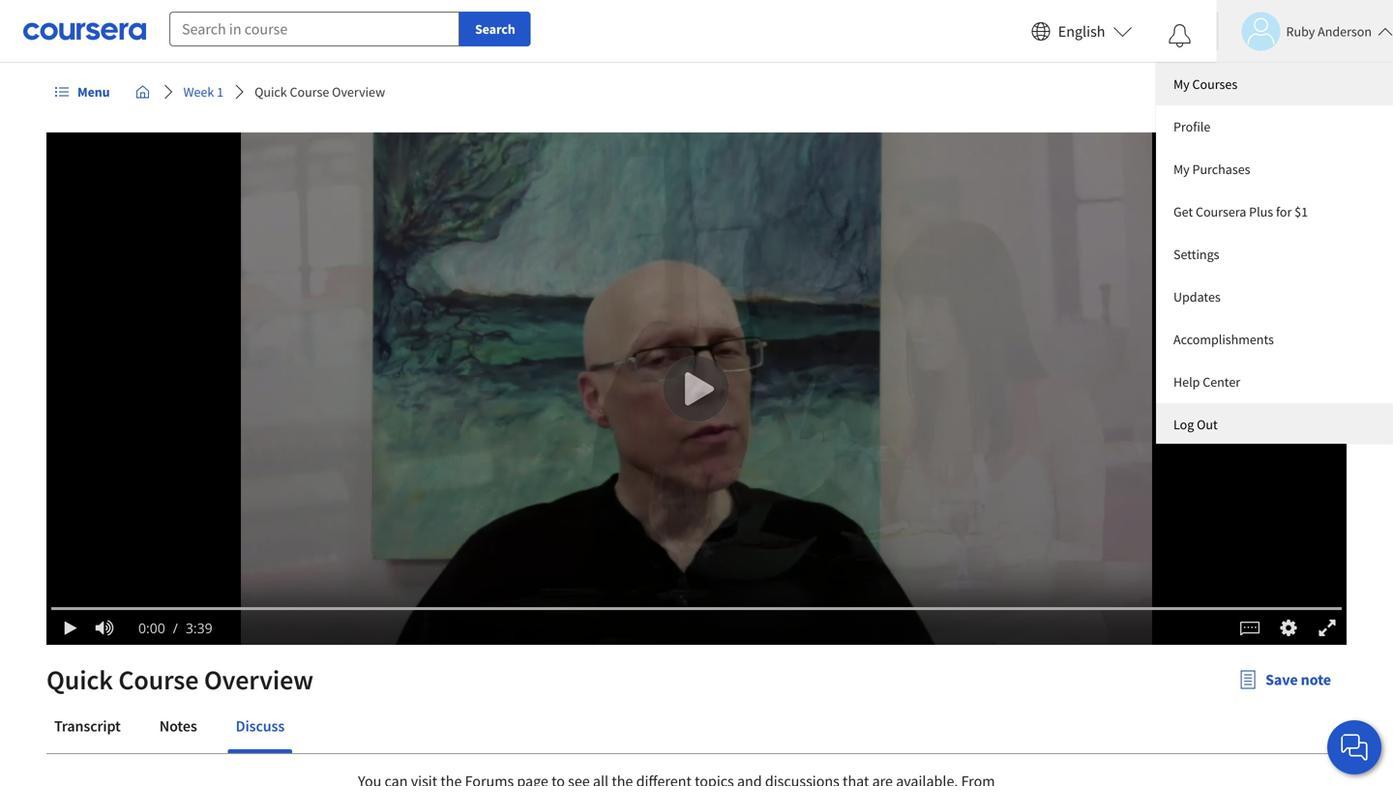 Task type: describe. For each thing, give the bounding box(es) containing it.
week 1 link
[[176, 74, 231, 109]]

out
[[1197, 416, 1218, 433]]

english button
[[1023, 0, 1140, 63]]

transcript
[[54, 717, 121, 736]]

coursera
[[1196, 203, 1246, 221]]

related lecture content tabs tab list
[[46, 703, 1347, 754]]

my courses
[[1174, 75, 1238, 93]]

log out button
[[1156, 403, 1393, 444]]

week 1
[[183, 83, 224, 101]]

0 minutes 0 seconds element
[[138, 619, 165, 638]]

menu
[[77, 83, 110, 101]]

transcript button
[[46, 703, 128, 750]]

menu button
[[46, 74, 118, 109]]

anderson
[[1318, 23, 1372, 40]]

chat with us image
[[1339, 732, 1370, 763]]

ruby anderson
[[1286, 23, 1372, 40]]

save note button
[[1223, 657, 1347, 703]]

get coursera plus for $1
[[1174, 203, 1308, 221]]

courses
[[1192, 75, 1238, 93]]

1
[[217, 83, 224, 101]]

accomplishments
[[1174, 331, 1274, 348]]

get
[[1174, 203, 1193, 221]]

my for my purchases
[[1174, 161, 1190, 178]]

3 minutes 39 seconds element
[[186, 619, 212, 638]]

search button
[[460, 12, 531, 46]]

search
[[475, 20, 515, 38]]

plus
[[1249, 203, 1273, 221]]

note
[[1301, 670, 1331, 690]]

my purchases
[[1174, 161, 1250, 178]]

log
[[1174, 416, 1194, 433]]

1 vertical spatial overview
[[204, 663, 313, 697]]

/
[[173, 619, 178, 638]]

my for my courses
[[1174, 75, 1190, 93]]

home image
[[135, 84, 150, 100]]

help
[[1174, 373, 1200, 391]]



Task type: locate. For each thing, give the bounding box(es) containing it.
1 vertical spatial course
[[118, 663, 199, 697]]

my purchases link
[[1156, 148, 1393, 191]]

save note
[[1266, 670, 1331, 690]]

my left purchases
[[1174, 161, 1190, 178]]

for
[[1276, 203, 1292, 221]]

1 horizontal spatial overview
[[332, 83, 385, 101]]

help center link
[[1156, 361, 1393, 403]]

get coursera plus for $1 link
[[1156, 191, 1393, 233]]

accomplishments link
[[1156, 318, 1393, 361]]

Search in course text field
[[169, 12, 460, 46]]

0 vertical spatial quick course overview
[[255, 83, 385, 101]]

notes button
[[152, 703, 205, 750]]

profile link
[[1156, 105, 1393, 148]]

course up notes button
[[118, 663, 199, 697]]

overview down search in course text box
[[332, 83, 385, 101]]

quick up transcript button
[[46, 663, 113, 697]]

2 my from the top
[[1174, 161, 1190, 178]]

1 vertical spatial quick
[[46, 663, 113, 697]]

week
[[183, 83, 214, 101]]

quick course overview inside 'link'
[[255, 83, 385, 101]]

notes
[[159, 717, 197, 736]]

overview inside 'link'
[[332, 83, 385, 101]]

ruby anderson button
[[1217, 12, 1393, 51]]

course inside 'link'
[[290, 83, 329, 101]]

profile
[[1174, 118, 1211, 135]]

settings
[[1174, 246, 1220, 263]]

0 vertical spatial course
[[290, 83, 329, 101]]

1 horizontal spatial quick
[[255, 83, 287, 101]]

1 horizontal spatial course
[[290, 83, 329, 101]]

0 horizontal spatial course
[[118, 663, 199, 697]]

mute image
[[92, 619, 117, 638]]

updates link
[[1156, 276, 1393, 318]]

course down search in course text box
[[290, 83, 329, 101]]

course
[[290, 83, 329, 101], [118, 663, 199, 697]]

overview up discuss at left bottom
[[204, 663, 313, 697]]

ruby anderson menu
[[1156, 63, 1393, 444]]

play image
[[61, 620, 81, 636]]

settings link
[[1156, 233, 1393, 276]]

0 vertical spatial overview
[[332, 83, 385, 101]]

$1
[[1295, 203, 1308, 221]]

full screen image
[[1315, 619, 1340, 638]]

overview
[[332, 83, 385, 101], [204, 663, 313, 697]]

ruby
[[1286, 23, 1315, 40]]

coursera image
[[23, 16, 146, 47]]

quick course overview down search in course text box
[[255, 83, 385, 101]]

1 my from the top
[[1174, 75, 1190, 93]]

quick course overview up notes button
[[46, 663, 313, 697]]

my courses link
[[1156, 63, 1393, 105]]

purchases
[[1192, 161, 1250, 178]]

0 horizontal spatial quick
[[46, 663, 113, 697]]

quick
[[255, 83, 287, 101], [46, 663, 113, 697]]

quick course overview link
[[247, 74, 393, 109]]

0 vertical spatial quick
[[255, 83, 287, 101]]

my
[[1174, 75, 1190, 93], [1174, 161, 1190, 178]]

0:00 / 3:39
[[138, 619, 212, 638]]

english
[[1058, 22, 1105, 41]]

log out
[[1174, 416, 1218, 433]]

1 vertical spatial my
[[1174, 161, 1190, 178]]

discuss
[[236, 717, 285, 736]]

show notifications image
[[1168, 24, 1191, 47]]

3:39
[[186, 619, 212, 638]]

quick course overview
[[255, 83, 385, 101], [46, 663, 313, 697]]

0 vertical spatial my
[[1174, 75, 1190, 93]]

help center
[[1174, 373, 1240, 391]]

quick right 1
[[255, 83, 287, 101]]

save
[[1266, 670, 1298, 690]]

0 horizontal spatial overview
[[204, 663, 313, 697]]

updates
[[1174, 288, 1221, 306]]

0:00
[[138, 619, 165, 638]]

discuss button
[[228, 703, 292, 750]]

quick inside quick course overview 'link'
[[255, 83, 287, 101]]

1 vertical spatial quick course overview
[[46, 663, 313, 697]]

center
[[1203, 373, 1240, 391]]

my left the courses
[[1174, 75, 1190, 93]]



Task type: vqa. For each thing, say whether or not it's contained in the screenshot.
the choose
no



